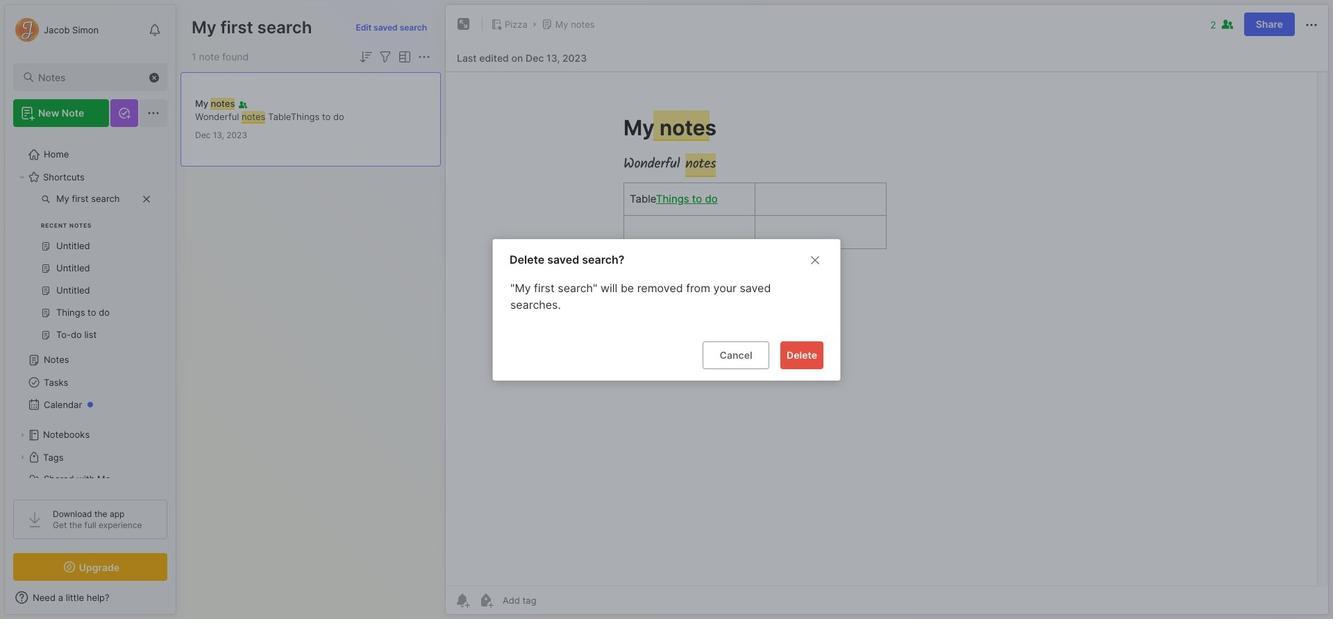 Task type: describe. For each thing, give the bounding box(es) containing it.
main element
[[0, 0, 181, 620]]

note window element
[[445, 4, 1330, 616]]

expand notebooks image
[[18, 431, 26, 440]]

close image
[[807, 252, 824, 268]]

Note Editor text field
[[446, 72, 1329, 586]]



Task type: vqa. For each thing, say whether or not it's contained in the screenshot.
 input text box to the top
no



Task type: locate. For each thing, give the bounding box(es) containing it.
group inside tree
[[13, 188, 159, 355]]

expand tags image
[[18, 454, 26, 462]]

group
[[13, 188, 159, 355]]

add tag image
[[478, 593, 495, 609]]

Search text field
[[38, 71, 155, 84]]

tree
[[5, 135, 176, 522]]

None search field
[[38, 69, 155, 85]]

none search field inside 'main' element
[[38, 69, 155, 85]]

add a reminder image
[[454, 593, 471, 609]]

expand note image
[[456, 16, 472, 33]]

tree inside 'main' element
[[5, 135, 176, 522]]



